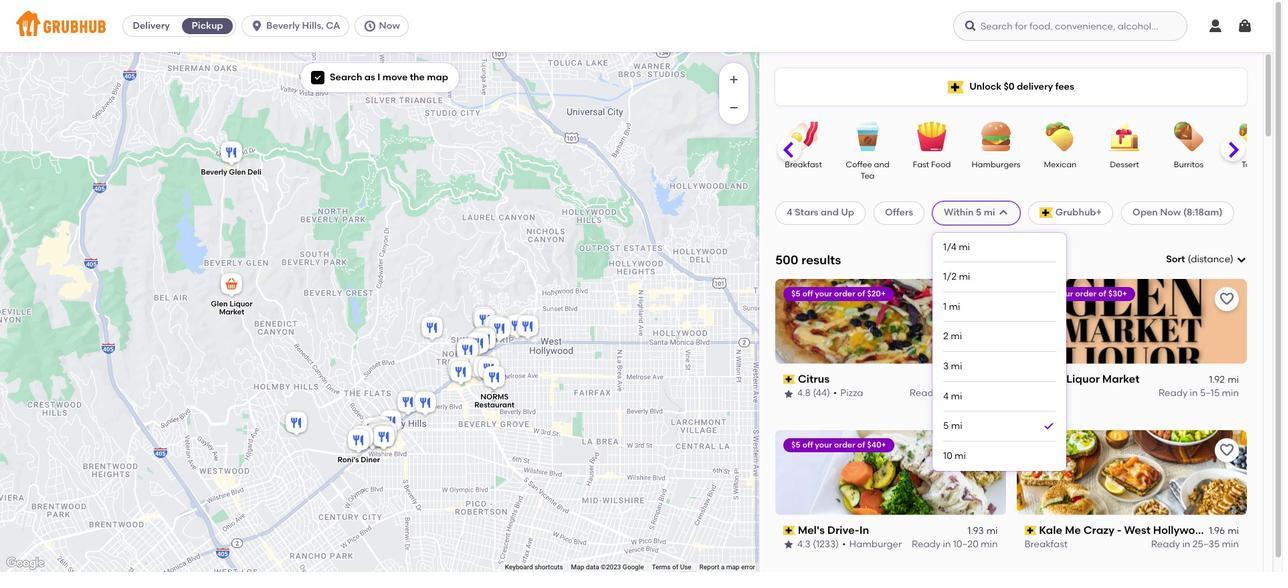 Task type: locate. For each thing, give the bounding box(es) containing it.
svg image left search
[[314, 74, 322, 82]]

and up tea
[[874, 160, 890, 169]]

mi right 2
[[951, 331, 963, 342]]

da carla caffe image
[[349, 423, 376, 453]]

beverly hills, ca button
[[242, 15, 354, 37]]

5 right within
[[976, 207, 982, 218]]

1 horizontal spatial and
[[874, 160, 890, 169]]

0 vertical spatial market
[[219, 308, 244, 316]]

food
[[932, 160, 951, 169]]

kale
[[1040, 524, 1063, 537]]

order for citrus
[[835, 289, 856, 298]]

4 for 4 mi
[[944, 391, 949, 402]]

$5 for citrus
[[792, 289, 801, 298]]

min for kale me crazy - west hollywood
[[1223, 539, 1240, 550]]

0 vertical spatial svg image
[[250, 19, 264, 33]]

ready left 10–20
[[912, 539, 941, 550]]

(
[[1188, 254, 1192, 265]]

your
[[815, 289, 833, 298], [1057, 289, 1074, 298], [815, 440, 833, 450]]

1 horizontal spatial subscription pass image
[[1025, 526, 1037, 535]]

1 vertical spatial map
[[727, 564, 740, 571]]

mi right 3
[[951, 361, 963, 372]]

in down hollywood
[[1183, 539, 1191, 550]]

in for kale me crazy - west hollywood
[[1183, 539, 1191, 550]]

0 vertical spatial map
[[427, 72, 448, 83]]

ready for mel's drive-in
[[912, 539, 941, 550]]

search as i move the map
[[330, 72, 448, 83]]

fees
[[1056, 81, 1075, 92]]

citrus logo image
[[776, 279, 1006, 364]]

mi right 1/4
[[959, 241, 971, 253]]

minus icon image
[[728, 101, 741, 114]]

10 mi
[[944, 451, 966, 462]]

1/2
[[944, 271, 957, 283]]

(1233)
[[813, 539, 839, 550]]

mi right 1.96
[[1228, 525, 1240, 537]]

svg image for beverly hills, ca
[[250, 19, 264, 33]]

up
[[841, 207, 855, 218]]

hamburgers image
[[973, 122, 1020, 151]]

1
[[944, 301, 947, 312]]

save this restaurant image
[[1220, 442, 1236, 458]]

now up search as i move the map
[[379, 20, 400, 31]]

save this restaurant image down )
[[1220, 291, 1236, 307]]

1 vertical spatial 5
[[944, 421, 949, 432]]

subscription pass image right 1.35 mi
[[1025, 375, 1037, 384]]

in left 10–20
[[943, 539, 951, 550]]

of left $40+
[[858, 440, 866, 450]]

fast food image
[[909, 122, 956, 151]]

west
[[1125, 524, 1151, 537]]

beverly
[[266, 20, 300, 31], [201, 168, 227, 177]]

save this restaurant button for citrus
[[974, 287, 998, 311]]

burritos
[[1175, 160, 1204, 169]]

0 horizontal spatial save this restaurant image
[[978, 291, 994, 307]]

1 horizontal spatial 4
[[944, 391, 949, 402]]

4
[[787, 207, 793, 218], [944, 391, 949, 402]]

0 vertical spatial beverly
[[266, 20, 300, 31]]

1 vertical spatial market
[[1103, 373, 1140, 385]]

mel's drive-in image
[[470, 304, 497, 334]]

1 vertical spatial subscription pass image
[[784, 526, 796, 535]]

0 horizontal spatial subscription pass image
[[784, 375, 796, 384]]

and left up
[[821, 207, 839, 218]]

your left '$30+'
[[1057, 289, 1074, 298]]

0 horizontal spatial subscription pass image
[[784, 526, 796, 535]]

report a map error link
[[700, 564, 756, 571]]

• right '(44)'
[[834, 388, 838, 399]]

list box
[[944, 233, 1056, 471]]

0 vertical spatial glen
[[229, 168, 246, 177]]

0 horizontal spatial breakfast
[[785, 160, 822, 169]]

market inside map region
[[219, 308, 244, 316]]

1 horizontal spatial beverly
[[266, 20, 300, 31]]

ready left 5–15
[[1159, 388, 1188, 399]]

map data ©2023 google
[[571, 564, 644, 571]]

1 horizontal spatial glen
[[229, 168, 246, 177]]

mexican image
[[1037, 122, 1084, 151]]

5
[[976, 207, 982, 218], [944, 421, 949, 432]]

mi right 1.92
[[1228, 374, 1240, 386]]

0 horizontal spatial beverly
[[201, 168, 227, 177]]

mi for 1/4 mi
[[959, 241, 971, 253]]

mi inside option
[[952, 421, 963, 432]]

3 mi
[[944, 361, 963, 372]]

now inside button
[[379, 20, 400, 31]]

the
[[410, 72, 425, 83]]

1 horizontal spatial map
[[727, 564, 740, 571]]

drive-
[[828, 524, 860, 537]]

0 vertical spatial star icon image
[[784, 389, 794, 399]]

mickey fine grill image
[[362, 421, 389, 451]]

0 vertical spatial 5
[[976, 207, 982, 218]]

0 horizontal spatial map
[[427, 72, 448, 83]]

leora cafe image
[[395, 389, 421, 418]]

1 vertical spatial star icon image
[[784, 540, 794, 550]]

mi right within
[[984, 207, 996, 218]]

restaurant
[[474, 401, 514, 409]]

order left $20+
[[835, 289, 856, 298]]

glen liquor market logo image
[[1017, 279, 1248, 364]]

4 left stars
[[787, 207, 793, 218]]

• for mel's drive-in
[[843, 539, 846, 550]]

2 vertical spatial svg image
[[998, 208, 1009, 218]]

beverly glen deli image
[[218, 139, 245, 168]]

1 horizontal spatial subscription pass image
[[1025, 375, 1037, 384]]

svg image inside beverly hills, ca button
[[250, 19, 264, 33]]

glen
[[229, 168, 246, 177], [211, 300, 228, 308], [1040, 373, 1064, 385]]

breakfast down breakfast image at the top right of the page
[[785, 160, 822, 169]]

min down 1.96 mi
[[1223, 539, 1240, 550]]

(44)
[[813, 388, 831, 399]]

mi for 10 mi
[[955, 451, 966, 462]]

pressed retail image
[[465, 330, 492, 359]]

stars
[[795, 207, 819, 218]]

mi right 1.93
[[987, 525, 998, 537]]

your for mel's drive-in
[[815, 440, 833, 450]]

move
[[383, 72, 408, 83]]

grubhub plus flag logo image
[[949, 81, 965, 93], [1040, 208, 1053, 218]]

report
[[700, 564, 720, 571]]

1 vertical spatial liquor
[[1067, 373, 1100, 385]]

within 5 mi
[[944, 207, 996, 218]]

beverly inside button
[[266, 20, 300, 31]]

2 vertical spatial glen
[[1040, 373, 1064, 385]]

glen liquor market
[[211, 300, 252, 316], [1040, 373, 1140, 385]]

coffee and tea
[[846, 160, 890, 181]]

1 vertical spatial glen liquor market
[[1040, 373, 1140, 385]]

save this restaurant button
[[974, 287, 998, 311], [1215, 287, 1240, 311], [1215, 438, 1240, 462]]

ready in 25–35 min
[[1152, 539, 1240, 550]]

glen inside glen liquor market
[[211, 300, 228, 308]]

order left '$30+'
[[1076, 289, 1097, 298]]

error
[[742, 564, 756, 571]]

unlock
[[970, 81, 1002, 92]]

ready in 5–15 min
[[1159, 388, 1240, 399]]

ready for kale me crazy - west hollywood
[[1152, 539, 1181, 550]]

star icon image
[[784, 389, 794, 399], [784, 540, 794, 550]]

0 vertical spatial subscription pass image
[[784, 375, 796, 384]]

market down glen liquor market logo
[[1103, 373, 1140, 385]]

svg image right "within 5 mi"
[[998, 208, 1009, 218]]

0 vertical spatial subscription pass image
[[1025, 375, 1037, 384]]

1 horizontal spatial glen liquor market
[[1040, 373, 1140, 385]]

order for mel's drive-in
[[835, 440, 856, 450]]

now right open
[[1161, 207, 1182, 218]]

glen liquor market image
[[218, 271, 245, 300]]

subscription pass image left 'kale'
[[1025, 526, 1037, 535]]

breakfast down 'kale'
[[1025, 539, 1068, 550]]

0 vertical spatial 4
[[787, 207, 793, 218]]

mi for 5 mi
[[952, 421, 963, 432]]

save this restaurant button right "1 mi"
[[974, 287, 998, 311]]

mi down 3 mi
[[951, 391, 963, 402]]

2 mi
[[944, 331, 963, 342]]

1 horizontal spatial 5
[[976, 207, 982, 218]]

1 horizontal spatial save this restaurant image
[[1220, 291, 1236, 307]]

off
[[803, 289, 813, 298], [1044, 289, 1055, 298], [803, 440, 813, 450]]

2
[[944, 331, 949, 342]]

7 eleven image
[[482, 313, 509, 342]]

tasty donuts and cafe image
[[514, 313, 541, 342]]

$5 for glen liquor market
[[1033, 289, 1042, 298]]

mi right 1.35
[[987, 374, 998, 386]]

5 mi
[[944, 421, 963, 432]]

check icon image
[[1043, 420, 1056, 433]]

0 vertical spatial grubhub plus flag logo image
[[949, 81, 965, 93]]

4 inside list box
[[944, 391, 949, 402]]

earthbar sunset image
[[472, 306, 498, 336]]

and
[[874, 160, 890, 169], [821, 207, 839, 218]]

grubhub plus flag logo image left 'unlock'
[[949, 81, 965, 93]]

mexican
[[1045, 160, 1077, 169]]

0 horizontal spatial now
[[379, 20, 400, 31]]

citrus
[[798, 373, 830, 385]]

your down '(44)'
[[815, 440, 833, 450]]

1.35 mi
[[968, 374, 998, 386]]

svg image left beverly hills, ca
[[250, 19, 264, 33]]

burritos image
[[1166, 122, 1213, 151]]

4 left 20–30
[[944, 391, 949, 402]]

mi
[[984, 207, 996, 218], [959, 241, 971, 253], [959, 271, 971, 283], [949, 301, 961, 312], [951, 331, 963, 342], [951, 361, 963, 372], [987, 374, 998, 386], [1228, 374, 1240, 386], [951, 391, 963, 402], [952, 421, 963, 432], [955, 451, 966, 462], [987, 525, 998, 537], [1228, 525, 1240, 537]]

save this restaurant button for glen liquor market
[[1215, 287, 1240, 311]]

star icon image left 4.8
[[784, 389, 794, 399]]

1 vertical spatial grubhub plus flag logo image
[[1040, 208, 1053, 218]]

1 vertical spatial glen
[[211, 300, 228, 308]]

min down 1.35 mi
[[981, 388, 998, 399]]

1 horizontal spatial grubhub plus flag logo image
[[1040, 208, 1053, 218]]

beverly inside map region
[[201, 168, 227, 177]]

1 vertical spatial beverly
[[201, 168, 227, 177]]

sort
[[1167, 254, 1186, 265]]

roni's diner image
[[345, 427, 372, 456]]

1 vertical spatial 4
[[944, 391, 949, 402]]

beverly for beverly hills, ca
[[266, 20, 300, 31]]

mi right 1
[[949, 301, 961, 312]]

data
[[586, 564, 599, 571]]

0 horizontal spatial glen
[[211, 300, 228, 308]]

subscription pass image
[[784, 375, 796, 384], [1025, 526, 1037, 535]]

none field containing sort
[[1167, 253, 1248, 267]]

hamburger
[[850, 539, 902, 550]]

map right a
[[727, 564, 740, 571]]

0 horizontal spatial liquor
[[229, 300, 252, 308]]

off for mel's drive-in
[[803, 440, 813, 450]]

ca
[[326, 20, 340, 31]]

google
[[623, 564, 644, 571]]

of left '$30+'
[[1099, 289, 1107, 298]]

beverly left deli
[[201, 168, 227, 177]]

beverly for beverly glen deli
[[201, 168, 227, 177]]

now
[[379, 20, 400, 31], [1161, 207, 1182, 218]]

2 save this restaurant image from the left
[[1220, 291, 1236, 307]]

svg image
[[1208, 18, 1224, 34], [1238, 18, 1254, 34], [363, 19, 377, 33], [964, 19, 978, 33], [1237, 254, 1248, 265]]

your for glen liquor market
[[1057, 289, 1074, 298]]

$5 off your order of $20+
[[792, 289, 886, 298]]

svg image for search as i move the map
[[314, 74, 322, 82]]

star icon image for mel's drive-in
[[784, 540, 794, 550]]

beverly left the "hills,"
[[266, 20, 300, 31]]

your down the results
[[815, 289, 833, 298]]

me
[[1065, 524, 1082, 537]]

• down 'drive-'
[[843, 539, 846, 550]]

save this restaurant image for citrus
[[978, 291, 994, 307]]

5 mi option
[[944, 412, 1056, 442]]

in left 20–30
[[941, 388, 949, 399]]

google image
[[3, 555, 48, 572]]

1 horizontal spatial •
[[843, 539, 846, 550]]

0 horizontal spatial svg image
[[250, 19, 264, 33]]

hamburgers
[[972, 160, 1021, 169]]

map right the
[[427, 72, 448, 83]]

0 vertical spatial glen liquor market
[[211, 300, 252, 316]]

4.3
[[798, 539, 811, 550]]

grubhub plus flag logo image left grubhub+
[[1040, 208, 1053, 218]]

2 horizontal spatial svg image
[[998, 208, 1009, 218]]

subscription pass image left citrus
[[784, 375, 796, 384]]

your for citrus
[[815, 289, 833, 298]]

map
[[571, 564, 585, 571]]

save this restaurant button down )
[[1215, 287, 1240, 311]]

of for citrus
[[858, 289, 866, 298]]

1.96
[[1210, 525, 1226, 537]]

mel's drive-in logo image
[[776, 430, 1006, 515]]

0 vertical spatial breakfast
[[785, 160, 822, 169]]

1 star icon image from the top
[[784, 389, 794, 399]]

coffee and tea image
[[845, 122, 892, 151]]

5 up 10
[[944, 421, 949, 432]]

1 vertical spatial subscription pass image
[[1025, 526, 1037, 535]]

order left $40+
[[835, 440, 856, 450]]

pizza
[[841, 388, 864, 399]]

1 mi
[[944, 301, 961, 312]]

list box containing 1/4 mi
[[944, 233, 1056, 471]]

min down 1.93 mi
[[981, 539, 998, 550]]

svg image
[[250, 19, 264, 33], [314, 74, 322, 82], [998, 208, 1009, 218]]

2 star icon image from the top
[[784, 540, 794, 550]]

ihop image
[[486, 315, 513, 344]]

0 vertical spatial •
[[834, 388, 838, 399]]

0 vertical spatial now
[[379, 20, 400, 31]]

ready left 4 mi
[[910, 388, 939, 399]]

1 save this restaurant image from the left
[[978, 291, 994, 307]]

1 horizontal spatial now
[[1161, 207, 1182, 218]]

beverly glen deli
[[201, 168, 261, 177]]

liquor
[[229, 300, 252, 308], [1067, 373, 1100, 385]]

subscription pass image
[[1025, 375, 1037, 384], [784, 526, 796, 535]]

of left $20+
[[858, 289, 866, 298]]

3
[[944, 361, 949, 372]]

$0
[[1004, 81, 1015, 92]]

0 horizontal spatial glen liquor market
[[211, 300, 252, 316]]

off for glen liquor market
[[1044, 289, 1055, 298]]

urth caffe melrose image
[[471, 354, 498, 383]]

0 horizontal spatial market
[[219, 308, 244, 316]]

0 horizontal spatial grubhub plus flag logo image
[[949, 81, 965, 93]]

subscription pass image left mel's
[[784, 526, 796, 535]]

market
[[219, 308, 244, 316], [1103, 373, 1140, 385]]

market down 'glen liquor market' icon
[[219, 308, 244, 316]]

tacos image
[[1230, 122, 1277, 151]]

0 horizontal spatial •
[[834, 388, 838, 399]]

1 vertical spatial •
[[843, 539, 846, 550]]

ready for citrus
[[910, 388, 939, 399]]

mi right 10
[[955, 451, 966, 462]]

0 horizontal spatial 5
[[944, 421, 949, 432]]

the butcher's daughter image
[[447, 358, 474, 388]]

None field
[[1167, 253, 1248, 267]]

Search for food, convenience, alcohol... search field
[[954, 11, 1188, 41]]

min for mel's drive-in
[[981, 539, 998, 550]]

save this restaurant image right "1 mi"
[[978, 291, 994, 307]]

comoncy - beverly hills image
[[367, 420, 394, 449]]

0 horizontal spatial and
[[821, 207, 839, 218]]

ready down hollywood
[[1152, 539, 1181, 550]]

mi up 10 mi
[[952, 421, 963, 432]]

mi right 1/2 at the top right of page
[[959, 271, 971, 283]]

cafe ruisseau - beverly hills image
[[412, 389, 439, 419]]

$5 off your order of $30+
[[1033, 289, 1128, 298]]

1.93 mi
[[968, 525, 998, 537]]

4.8 (44)
[[798, 388, 831, 399]]

main navigation navigation
[[0, 0, 1274, 52]]

save this restaurant image
[[978, 291, 994, 307], [1220, 291, 1236, 307]]

1 horizontal spatial breakfast
[[1025, 539, 1068, 550]]

mi for 1/2 mi
[[959, 271, 971, 283]]

1 horizontal spatial svg image
[[314, 74, 322, 82]]

•
[[834, 388, 838, 399], [843, 539, 846, 550]]

0 vertical spatial liquor
[[229, 300, 252, 308]]

1 vertical spatial svg image
[[314, 74, 322, 82]]

results
[[802, 252, 842, 267]]

kale me crazy - west hollywood
[[1040, 524, 1210, 537]]

in
[[941, 388, 949, 399], [1190, 388, 1198, 399], [943, 539, 951, 550], [1183, 539, 1191, 550]]

1 horizontal spatial market
[[1103, 373, 1140, 385]]

0 horizontal spatial 4
[[787, 207, 793, 218]]

0 vertical spatial and
[[874, 160, 890, 169]]

• hamburger
[[843, 539, 902, 550]]

order for glen liquor market
[[1076, 289, 1097, 298]]

star icon image left 4.3
[[784, 540, 794, 550]]



Task type: describe. For each thing, give the bounding box(es) containing it.
4 stars and up
[[787, 207, 855, 218]]

deli
[[247, 168, 261, 177]]

as
[[365, 72, 375, 83]]

save this restaurant button down 5–15
[[1215, 438, 1240, 462]]

(8:18am)
[[1184, 207, 1223, 218]]

crazy
[[1084, 524, 1115, 537]]

©2023
[[601, 564, 621, 571]]

body energy club - west hollywood image
[[471, 324, 498, 354]]

in
[[860, 524, 870, 537]]

keyboard
[[505, 564, 533, 571]]

1.92 mi
[[1210, 374, 1240, 386]]

dessert image
[[1102, 122, 1149, 151]]

terms
[[652, 564, 671, 571]]

grubhub plus flag logo image for grubhub+
[[1040, 208, 1053, 218]]

1/4
[[944, 241, 957, 253]]

subscription pass image for citrus
[[784, 375, 796, 384]]

$5 for mel's drive-in
[[792, 440, 801, 450]]

citrus image
[[419, 314, 445, 344]]

of for mel's drive-in
[[858, 440, 866, 450]]

5 inside option
[[944, 421, 949, 432]]

i
[[378, 72, 380, 83]]

joe & the juice image
[[476, 355, 502, 385]]

grubhub+
[[1056, 207, 1102, 218]]

4 mi
[[944, 391, 963, 402]]

4 for 4 stars and up
[[787, 207, 793, 218]]

10–20
[[954, 539, 979, 550]]

svg image inside field
[[1237, 254, 1248, 265]]

norms restaurant
[[474, 393, 514, 409]]

ferrarini image
[[372, 419, 399, 449]]

terms of use
[[652, 564, 692, 571]]

mi for 1.35 mi
[[987, 374, 998, 386]]

joey's cafe image
[[504, 312, 530, 342]]

)
[[1231, 254, 1234, 265]]

1 horizontal spatial liquor
[[1067, 373, 1100, 385]]

riozonas acai west hollywood image
[[469, 326, 496, 355]]

plus icon image
[[728, 73, 741, 86]]

-
[[1118, 524, 1122, 537]]

20–30
[[952, 388, 979, 399]]

mi for 1.92 mi
[[1228, 374, 1240, 386]]

the farm of beverly hills image
[[377, 408, 404, 437]]

distance
[[1192, 254, 1231, 265]]

grubhub plus flag logo image for unlock $0 delivery fees
[[949, 81, 965, 93]]

norms restaurant image
[[481, 364, 508, 393]]

10
[[944, 451, 953, 462]]

zinc cafe & market image
[[466, 354, 493, 383]]

2 horizontal spatial glen
[[1040, 373, 1064, 385]]

coffee
[[846, 160, 873, 169]]

mel's drive-in
[[798, 524, 870, 537]]

in for mel's drive-in
[[943, 539, 951, 550]]

alana's coffee roasters image
[[445, 355, 472, 385]]

liquor inside glen liquor market
[[229, 300, 252, 308]]

breakfast image
[[780, 122, 827, 151]]

• for citrus
[[834, 388, 838, 399]]

1 vertical spatial and
[[821, 207, 839, 218]]

in left 5–15
[[1190, 388, 1198, 399]]

subscription pass image for mel's drive-in
[[784, 526, 796, 535]]

hollywood burger image
[[454, 336, 481, 366]]

1/2 mi
[[944, 271, 971, 283]]

beverly hills, ca
[[266, 20, 340, 31]]

fast
[[913, 160, 930, 169]]

of for glen liquor market
[[1099, 289, 1107, 298]]

tacos
[[1242, 160, 1265, 169]]

energy life cafe image
[[359, 423, 386, 453]]

glen liquor market inside map region
[[211, 300, 252, 316]]

delivery
[[1017, 81, 1054, 92]]

1 vertical spatial now
[[1161, 207, 1182, 218]]

$40+
[[868, 440, 887, 450]]

mi for 3 mi
[[951, 361, 963, 372]]

hollywood
[[1154, 524, 1210, 537]]

diner
[[361, 456, 380, 464]]

mi for 1.93 mi
[[987, 525, 998, 537]]

min down 1.92 mi
[[1223, 388, 1240, 399]]

judi's deli image
[[366, 418, 393, 447]]

of left use on the bottom right of the page
[[673, 564, 679, 571]]

mi for 1 mi
[[949, 301, 961, 312]]

save this restaurant image for glen liquor market
[[1220, 291, 1236, 307]]

mel's
[[798, 524, 825, 537]]

terms of use link
[[652, 564, 692, 571]]

subscription pass image for kale me crazy - west hollywood
[[1025, 526, 1037, 535]]

the nosh of beverly hills image
[[359, 415, 386, 445]]

pickup
[[192, 20, 223, 31]]

tryst caffe image
[[370, 423, 397, 453]]

ready in 10–20 min
[[912, 539, 998, 550]]

keyboard shortcuts button
[[505, 563, 563, 572]]

4.8
[[798, 388, 811, 399]]

roni's
[[337, 456, 359, 464]]

1.92
[[1210, 374, 1226, 386]]

le pain quotidien (south santa monica blvd) image
[[366, 414, 393, 443]]

subway® image
[[369, 423, 396, 453]]

mi for 2 mi
[[951, 331, 963, 342]]

delivery
[[133, 20, 170, 31]]

open now (8:18am)
[[1133, 207, 1223, 218]]

kale me crazy - west hollywood  logo image
[[1017, 430, 1248, 515]]

report a map error
[[700, 564, 756, 571]]

in for citrus
[[941, 388, 949, 399]]

1.35
[[968, 374, 984, 386]]

within
[[944, 207, 974, 218]]

delivery button
[[123, 15, 179, 37]]

hills,
[[302, 20, 324, 31]]

500
[[776, 252, 799, 267]]

kale me crazy - west hollywood image
[[454, 336, 481, 365]]

5–15
[[1201, 388, 1220, 399]]

pickup button
[[179, 15, 236, 37]]

$5 off your order of $40+
[[792, 440, 887, 450]]

and inside the coffee and tea
[[874, 160, 890, 169]]

search
[[330, 72, 362, 83]]

a
[[721, 564, 725, 571]]

4.3 (1233)
[[798, 539, 839, 550]]

1 vertical spatial breakfast
[[1025, 539, 1068, 550]]

map region
[[0, 8, 789, 572]]

norms
[[480, 393, 508, 401]]

1.93
[[968, 525, 984, 537]]

shortcuts
[[535, 564, 563, 571]]

now button
[[354, 15, 414, 37]]

tea
[[861, 172, 875, 181]]

mi for 1.96 mi
[[1228, 525, 1240, 537]]

rawberri image
[[472, 326, 498, 355]]

use
[[680, 564, 692, 571]]

star icon image for citrus
[[784, 389, 794, 399]]

svg image inside now button
[[363, 19, 377, 33]]

dany's food trucks, inc. image
[[283, 409, 310, 439]]

mi for 4 mi
[[951, 391, 963, 402]]

off for citrus
[[803, 289, 813, 298]]

subscription pass image for glen liquor market
[[1025, 375, 1037, 384]]

keyboard shortcuts
[[505, 564, 563, 571]]

unlock $0 delivery fees
[[970, 81, 1075, 92]]

roni's diner
[[337, 456, 380, 464]]

$30+
[[1109, 289, 1128, 298]]

min for citrus
[[981, 388, 998, 399]]



Task type: vqa. For each thing, say whether or not it's contained in the screenshot.
the leftmost Liquor
yes



